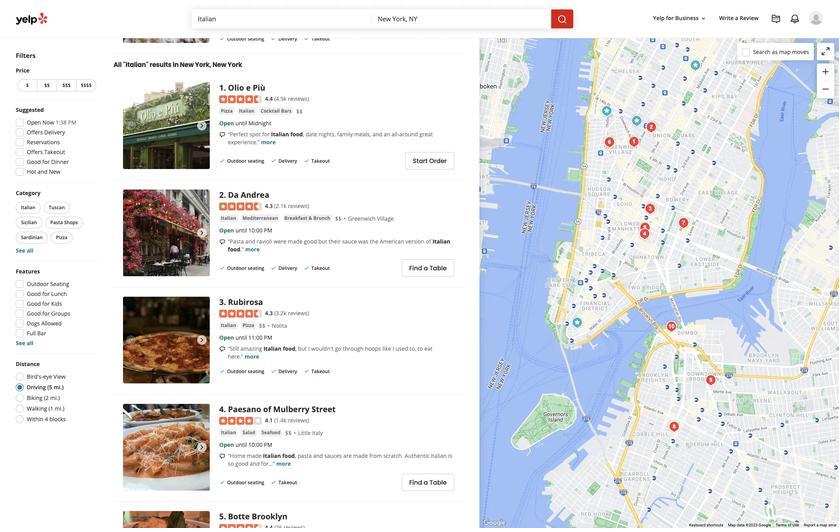 Task type: describe. For each thing, give the bounding box(es) containing it.
find for 4 . paesano of mulberry street
[[409, 479, 422, 488]]

pizza button for the left "pizza" link
[[219, 107, 234, 115]]

4 outdoor seating from the top
[[227, 369, 264, 375]]

write a review link
[[716, 11, 762, 25]]

italian down da
[[221, 215, 236, 222]]

$$ button
[[37, 79, 57, 92]]

for for groups
[[42, 310, 50, 318]]

map region
[[413, 0, 840, 529]]

outdoor seating for olio
[[227, 158, 264, 164]]

suggested
[[16, 106, 44, 114]]

pizza button for bottommost "pizza" link
[[241, 322, 256, 330]]

dogs
[[27, 320, 40, 327]]

italian down 4.1 star rating image
[[221, 430, 236, 436]]

for for dinner
[[42, 158, 50, 166]]

4.1
[[265, 417, 273, 425]]

they
[[293, 12, 304, 20]]

made inside ', pasta and sauces are made from scratch. authentic italian is so good and for..."'
[[353, 453, 368, 460]]

offers takeout
[[27, 148, 65, 156]]

none field find
[[198, 15, 365, 23]]

previous
[[362, 5, 385, 12]]

so
[[251, 12, 257, 20]]

greenwich village
[[348, 215, 394, 223]]

olio e più image
[[123, 82, 210, 169]]

option group containing distance
[[13, 361, 98, 426]]

Near text field
[[378, 15, 545, 23]]

report a map error
[[804, 524, 837, 528]]

offers for offers delivery
[[27, 129, 43, 136]]

yelp for business button
[[650, 11, 710, 25]]

previous image for 2
[[126, 228, 136, 238]]

tuscan button
[[44, 202, 70, 214]]

italian inside ', pasta and sauces are made from scratch. authentic italian is so good and for..."'
[[431, 453, 447, 460]]

frequented
[[318, 5, 347, 12]]

takeout down "haven't"
[[312, 36, 330, 42]]

more for olio e più
[[261, 139, 276, 146]]

and up ." more at top
[[245, 238, 255, 246]]

0 vertical spatial da andrea image
[[644, 119, 660, 135]]

4 . paesano of mulberry street
[[219, 404, 336, 415]]

more right ."
[[245, 246, 260, 253]]

outdoor down ."
[[227, 265, 247, 272]]

olio e più image
[[626, 134, 642, 150]]

italian down the midnight
[[271, 131, 289, 138]]

see all for category
[[16, 247, 33, 254]]

group containing category
[[14, 189, 98, 255]]

salad link
[[241, 429, 257, 437]]

see all for features
[[16, 340, 33, 347]]

rubirosa link
[[228, 297, 263, 308]]

sauces
[[325, 453, 342, 460]]

(1
[[49, 405, 53, 413]]

seating for e
[[248, 158, 264, 164]]

little
[[298, 430, 311, 437]]

map for moves
[[780, 48, 791, 55]]

2 horizontal spatial new
[[213, 60, 226, 69]]

to inside "absolutely amazing! my wife and i frequented their previous restaurant (l'angolo) in tribeca. so happy to say they haven't missed a beat. everything is as fresh and as deliciously…"
[[276, 12, 281, 20]]

to inside , but i wouldn't go through hoops like i used to, to eat here."
[[418, 345, 423, 353]]

a right write
[[735, 14, 739, 22]]

trapizzino image
[[676, 215, 692, 231]]

map for error
[[820, 524, 828, 528]]

"pasta
[[228, 238, 244, 246]]

outdoor down here."
[[227, 369, 247, 375]]

terms
[[776, 524, 787, 528]]

new inside 'group'
[[49, 168, 60, 176]]

more link down amazing
[[245, 353, 259, 361]]

until for olio
[[236, 120, 247, 127]]

$$ for 2 . da andrea
[[335, 215, 342, 223]]

4.3 for da andrea
[[265, 202, 273, 210]]

brunch
[[314, 215, 331, 222]]

little italy
[[298, 430, 323, 437]]

5 . from the top
[[224, 512, 226, 522]]

$$ inside button
[[44, 82, 50, 89]]

open for 4
[[219, 442, 234, 449]]

, date nights, family meals, and an all-around great experience."
[[228, 131, 433, 146]]

hot
[[27, 168, 36, 176]]

©2023
[[746, 524, 758, 528]]

a inside "absolutely amazing! my wife and i frequented their previous restaurant (l'angolo) in tribeca. so happy to say they haven't missed a beat. everything is as fresh and as deliciously…"
[[345, 12, 349, 20]]

i inside "absolutely amazing! my wife and i frequented their previous restaurant (l'angolo) in tribeca. so happy to say they haven't missed a beat. everything is as fresh and as deliciously…"
[[315, 5, 317, 12]]

see for category
[[16, 247, 25, 254]]

tribeca.
[[228, 12, 249, 20]]

notifications image
[[791, 14, 800, 24]]

within 4 blocks
[[27, 416, 66, 423]]

outdoor down experience."
[[227, 158, 247, 164]]

use
[[793, 524, 799, 528]]

driving (5 mi.)
[[27, 384, 64, 391]]

1 seating from the top
[[248, 36, 264, 42]]

rubirosa image
[[123, 297, 210, 384]]

was
[[359, 238, 369, 246]]

next image for 3 . rubirosa
[[197, 336, 207, 345]]

takeout up the dinner
[[44, 148, 65, 156]]

0 vertical spatial but
[[319, 238, 327, 246]]

takeout down ""home made italian food"
[[279, 480, 297, 486]]

and up "haven't"
[[304, 5, 314, 12]]

business
[[676, 14, 699, 22]]

4.4 star rating image for olio
[[219, 96, 262, 104]]

reviews) for 4 . paesano of mulberry street
[[288, 417, 309, 425]]

1 vertical spatial in
[[173, 60, 179, 69]]

takeout down ", date nights, family meals, and an all-around great experience.""
[[312, 158, 330, 164]]

american
[[380, 238, 404, 246]]

pasta
[[298, 453, 312, 460]]

zoom in image
[[821, 67, 831, 76]]

. for 1
[[224, 82, 226, 93]]

price
[[16, 67, 30, 74]]

seating for of
[[248, 480, 264, 486]]

1 vertical spatial pizza
[[56, 234, 68, 241]]

cecconi's dumbo image
[[664, 319, 680, 335]]

(2.1k
[[274, 202, 287, 210]]

pm for 2 . da andrea
[[264, 227, 272, 235]]

italian button up open until midnight at the top of page
[[238, 107, 256, 115]]

but inside , but i wouldn't go through hoops like i used to, to eat here."
[[298, 345, 307, 353]]

mediterranean
[[243, 215, 278, 222]]

1 horizontal spatial as
[[432, 12, 437, 20]]

walking
[[27, 405, 47, 413]]

salad
[[243, 430, 255, 436]]

is inside "absolutely amazing! my wife and i frequented their previous restaurant (l'angolo) in tribeca. so happy to say they haven't missed a beat. everything is as fresh and as deliciously…"
[[393, 12, 397, 20]]

good for kids
[[27, 300, 62, 308]]

"home made italian food
[[228, 453, 295, 460]]

driving
[[27, 384, 46, 391]]

1 vertical spatial of
[[263, 404, 271, 415]]

next image for 2 . da andrea
[[197, 228, 207, 238]]

pm for 3 . rubirosa
[[264, 334, 272, 342]]

open until 10:00 pm for paesano
[[219, 442, 272, 449]]

outdoor inside 'group'
[[27, 280, 49, 288]]

used
[[396, 345, 408, 353]]

"still amazing italian food
[[228, 345, 295, 353]]

4.4
[[265, 95, 273, 103]]

start order button
[[406, 152, 454, 170]]

good for good for lunch
[[27, 290, 41, 298]]

see for features
[[16, 340, 25, 347]]

previous image for 3
[[126, 336, 136, 345]]

cocktail
[[261, 108, 280, 115]]

food inside the italian food
[[228, 246, 240, 253]]

rubirosa image
[[643, 201, 658, 217]]

"pasta and ravioli were made good but their sauce was the american version of
[[228, 238, 433, 246]]

group containing suggested
[[13, 106, 98, 178]]

reviews) for 1 . olio e più
[[288, 95, 309, 103]]

italian up open until 11:00 pm
[[221, 322, 236, 329]]

$$$$ button
[[76, 79, 96, 92]]

16 speech v2 image for 2
[[219, 239, 226, 245]]

mediterranean link
[[241, 215, 280, 223]]

find a table link for da andrea
[[402, 260, 454, 277]]

$$$
[[63, 82, 71, 89]]

the
[[370, 238, 378, 246]]

good inside ', pasta and sauces are made from scratch. authentic italian is so good and for..."'
[[235, 461, 249, 468]]

4.3 star rating image for da
[[219, 203, 262, 211]]

go
[[335, 345, 342, 353]]

food down nolita
[[283, 345, 295, 353]]

and right pasta
[[313, 453, 323, 460]]

outdoor seating
[[27, 280, 69, 288]]

4.1 star rating image
[[219, 418, 262, 425]]

previous image for 4
[[126, 443, 136, 453]]

1 slideshow element from the top
[[123, 0, 210, 43]]

offers for offers takeout
[[27, 148, 43, 156]]

(l'angolo)
[[414, 5, 440, 12]]

. for 2
[[224, 190, 226, 200]]

osteria nonnino image
[[599, 103, 615, 119]]

"still
[[228, 345, 239, 353]]

table for 2 . da andrea
[[430, 264, 447, 273]]

slideshow element for 2
[[123, 190, 210, 277]]

tuscan
[[49, 204, 65, 211]]

user actions element
[[647, 10, 835, 58]]

slideshow element for 1
[[123, 82, 210, 169]]

next image for 4 . paesano of mulberry street
[[197, 443, 207, 453]]

italian link up open until midnight at the top of page
[[238, 107, 256, 115]]

italian up for..."
[[263, 453, 281, 460]]

nolita
[[272, 322, 287, 330]]

all for category
[[27, 247, 33, 254]]

blocks
[[49, 416, 66, 423]]

outdoor down so
[[227, 480, 247, 486]]

16 speech v2 image for "absolutely amazing! my wife and i frequented their previous restaurant (l'angolo) in tribeca. so happy to say they haven't missed a beat. everything is as fresh and as deliciously…"
[[219, 6, 226, 12]]

(1.4k
[[274, 417, 287, 425]]

good for good for kids
[[27, 300, 41, 308]]

for right spot
[[262, 131, 270, 138]]

were
[[274, 238, 287, 246]]

4.3 star rating image for rubirosa
[[219, 310, 262, 318]]

street
[[312, 404, 336, 415]]

3
[[219, 297, 224, 308]]

delivery down "perfect spot for italian food
[[279, 158, 297, 164]]

amazing
[[241, 345, 262, 353]]

sardinian button
[[16, 232, 48, 244]]

4.1 (1.4k reviews)
[[265, 417, 309, 425]]

good for lunch
[[27, 290, 67, 298]]

2 vertical spatial of
[[788, 524, 792, 528]]

da
[[228, 190, 239, 200]]

outdoor seating for paesano
[[227, 480, 264, 486]]

for for business
[[666, 14, 674, 22]]

2 horizontal spatial pizza
[[243, 322, 254, 329]]

price group
[[16, 67, 98, 93]]

report
[[804, 524, 816, 528]]

open down suggested
[[27, 119, 41, 126]]

reviews) for 3 . rubirosa
[[288, 310, 309, 317]]

all "italian" results in new york, new york
[[114, 60, 242, 69]]

a right report
[[817, 524, 819, 528]]

mi.) for biking (2 mi.)
[[50, 395, 60, 402]]

amazing!
[[258, 5, 281, 12]]

$$ for 1 . olio e più
[[296, 108, 303, 115]]

eat
[[425, 345, 433, 353]]

an
[[384, 131, 390, 138]]

a down version at the top of page
[[424, 264, 428, 273]]

group containing features
[[13, 268, 98, 348]]

olio e più link
[[228, 82, 265, 93]]

food left pasta
[[283, 453, 295, 460]]

and right hot
[[38, 168, 47, 176]]

delivery down "still amazing italian food
[[279, 369, 297, 375]]

2 . da andrea
[[219, 190, 269, 200]]

food left date
[[291, 131, 303, 138]]

within
[[27, 416, 43, 423]]

spot
[[250, 131, 261, 138]]

2 horizontal spatial as
[[772, 48, 778, 55]]

projects image
[[772, 14, 781, 24]]

1 vertical spatial pizza link
[[241, 322, 256, 330]]

pm right 1:38
[[68, 119, 76, 126]]

(4.9k
[[274, 95, 287, 103]]



Task type: locate. For each thing, give the bounding box(es) containing it.
more link for andrea
[[245, 246, 260, 253]]

2 vertical spatial pizza button
[[241, 322, 256, 330]]

0 horizontal spatial as
[[398, 12, 404, 20]]

food down "pasta
[[228, 246, 240, 253]]

0 vertical spatial offers
[[27, 129, 43, 136]]

1 vertical spatial 4.4 star rating image
[[219, 525, 262, 529]]

and inside ", date nights, family meals, and an all-around great experience.""
[[373, 131, 382, 138]]

2 . from the top
[[224, 190, 226, 200]]

1 vertical spatial their
[[329, 238, 341, 246]]

1 16 speech v2 image from the top
[[219, 6, 226, 12]]

1 vertical spatial 4.3 star rating image
[[219, 310, 262, 318]]

3 . from the top
[[224, 297, 226, 308]]

1 horizontal spatial new
[[180, 60, 194, 69]]

, for mulberry
[[295, 453, 296, 460]]

next image
[[197, 0, 207, 4]]

4.4 star rating image for botte
[[219, 525, 262, 529]]

their for sauce
[[329, 238, 341, 246]]

None search field
[[192, 9, 575, 28]]

3 16 speech v2 image from the top
[[219, 454, 226, 460]]

paesano of mulberry street link
[[228, 404, 336, 415]]

1 see all button from the top
[[16, 247, 33, 254]]

1 horizontal spatial da andrea image
[[644, 119, 660, 135]]

meals,
[[354, 131, 371, 138]]

more down amazing
[[245, 353, 259, 361]]

1 horizontal spatial their
[[349, 5, 361, 12]]

0 vertical spatial ,
[[303, 131, 304, 138]]

1 4.3 star rating image from the top
[[219, 203, 262, 211]]

16 speech v2 image for 3
[[219, 346, 226, 353]]

until for paesano
[[236, 442, 247, 449]]

search as map moves
[[753, 48, 810, 55]]

pizza button up open until midnight at the top of page
[[219, 107, 234, 115]]

i right "like"
[[393, 345, 394, 353]]

1 horizontal spatial to
[[418, 345, 423, 353]]

0 vertical spatial pizza
[[221, 108, 233, 115]]

"home
[[228, 453, 246, 460]]

more for rubirosa
[[245, 353, 259, 361]]

2 table from the top
[[430, 479, 447, 488]]

3 outdoor seating from the top
[[227, 265, 264, 272]]

italian right version at the top of page
[[433, 238, 451, 246]]

5 outdoor seating from the top
[[227, 480, 264, 486]]

1 good from the top
[[27, 158, 41, 166]]

previous image
[[126, 121, 136, 131]]

4 seating from the top
[[248, 369, 264, 375]]

4 until from the top
[[236, 442, 247, 449]]

outdoor seating down experience."
[[227, 158, 264, 164]]

option group
[[13, 361, 98, 426]]

0 horizontal spatial da andrea image
[[123, 190, 210, 277]]

2 4.3 star rating image from the top
[[219, 310, 262, 318]]

find a table link down the authentic
[[402, 474, 454, 492]]

1 vertical spatial good
[[235, 461, 249, 468]]

2 all from the top
[[27, 340, 33, 347]]

2 see all button from the top
[[16, 340, 33, 347]]

1 horizontal spatial of
[[426, 238, 431, 246]]

italian inside the italian food
[[433, 238, 451, 246]]

. left botte
[[224, 512, 226, 522]]

1 vertical spatial open until 10:00 pm
[[219, 442, 272, 449]]

italian link up open until 11:00 pm
[[219, 322, 238, 330]]

(2
[[44, 395, 49, 402]]

see all
[[16, 247, 33, 254], [16, 340, 33, 347]]

mi.) for walking (1 mi.)
[[55, 405, 64, 413]]

greenwich
[[348, 215, 376, 223]]

italian link down da
[[219, 215, 238, 223]]

write a review
[[720, 14, 759, 22]]

1 vertical spatial all
[[27, 340, 33, 347]]

1 table from the top
[[430, 264, 447, 273]]

all for features
[[27, 340, 33, 347]]

see all button for category
[[16, 247, 33, 254]]

1 horizontal spatial map
[[820, 524, 828, 528]]

previous image
[[126, 228, 136, 238], [126, 336, 136, 345], [126, 443, 136, 453]]

for down good for lunch
[[42, 300, 50, 308]]

more
[[261, 139, 276, 146], [245, 246, 260, 253], [245, 353, 259, 361], [276, 461, 291, 468]]

italian button down category
[[16, 202, 40, 214]]

0 vertical spatial 16 speech v2 image
[[219, 6, 226, 12]]

1 vertical spatial 4
[[45, 416, 48, 423]]

16 speech v2 image left "perfect at top
[[219, 132, 226, 138]]

see all button for features
[[16, 340, 33, 347]]

google
[[759, 524, 771, 528]]

0 vertical spatial find
[[409, 264, 422, 273]]

$$ up 11:00
[[259, 322, 266, 330]]

2
[[219, 190, 224, 200]]

sardinian
[[21, 234, 43, 241]]

2 find from the top
[[409, 479, 422, 488]]

seating down deliciously…"
[[248, 36, 264, 42]]

for inside yelp for business button
[[666, 14, 674, 22]]

0 horizontal spatial new
[[49, 168, 60, 176]]

0 horizontal spatial pizza
[[56, 234, 68, 241]]

0 vertical spatial of
[[426, 238, 431, 246]]

da andrea link
[[228, 190, 269, 200]]

2 next image from the top
[[197, 228, 207, 238]]

keyboard shortcuts
[[690, 524, 724, 528]]

10:00 for andrea
[[249, 227, 263, 235]]

mi.)
[[54, 384, 64, 391], [50, 395, 60, 402], [55, 405, 64, 413]]

pm right 11:00
[[264, 334, 272, 342]]

Find text field
[[198, 15, 365, 23]]

as right search
[[772, 48, 778, 55]]

pm up ravioli
[[264, 227, 272, 235]]

ravioli
[[257, 238, 272, 246]]

good down "home
[[235, 461, 249, 468]]

takeout
[[312, 36, 330, 42], [44, 148, 65, 156], [312, 158, 330, 164], [312, 265, 330, 272], [312, 369, 330, 375], [279, 480, 297, 486]]

is inside ', pasta and sauces are made from scratch. authentic italian is so good and for..."'
[[448, 453, 452, 460]]

16 speech v2 image
[[219, 6, 226, 12], [219, 132, 226, 138]]

seating down for..."
[[248, 480, 264, 486]]

3 reviews) from the top
[[288, 310, 309, 317]]

2 horizontal spatial pizza button
[[241, 322, 256, 330]]

3 seating from the top
[[248, 265, 264, 272]]

16 speech v2 image left "absolutely
[[219, 6, 226, 12]]

filters
[[16, 51, 36, 60]]

to,
[[410, 345, 416, 353]]

16 chevron down v2 image
[[701, 15, 707, 22]]

search image
[[558, 14, 567, 24]]

4.3 star rating image
[[219, 203, 262, 211], [219, 310, 262, 318]]

16 speech v2 image left "still
[[219, 346, 226, 353]]

4 good from the top
[[27, 310, 41, 318]]

pizza
[[221, 108, 233, 115], [56, 234, 68, 241], [243, 322, 254, 329]]

italian button down da
[[219, 215, 238, 223]]

0 horizontal spatial of
[[263, 404, 271, 415]]

1 vertical spatial but
[[298, 345, 307, 353]]

1 4.4 star rating image from the top
[[219, 96, 262, 104]]

2 good from the top
[[27, 290, 41, 298]]

0 vertical spatial their
[[349, 5, 361, 12]]

1 next image from the top
[[197, 121, 207, 131]]

da andrea image
[[644, 119, 660, 135], [123, 190, 210, 277]]

restaurant
[[386, 5, 413, 12]]

0 horizontal spatial pizza link
[[219, 107, 234, 115]]

4.4 star rating image
[[219, 96, 262, 104], [219, 525, 262, 529]]

1 open until 10:00 pm from the top
[[219, 227, 272, 235]]

, inside ", date nights, family meals, and an all-around great experience.""
[[303, 131, 304, 138]]

botte brooklyn image
[[703, 373, 719, 388]]

and down ""home made italian food"
[[250, 461, 260, 468]]

4.3 left (2.1k
[[265, 202, 273, 210]]

16 checkmark v2 image
[[271, 36, 277, 42], [304, 36, 310, 42], [219, 158, 226, 164], [219, 265, 226, 271], [271, 265, 277, 271], [304, 265, 310, 271], [219, 369, 226, 375], [271, 369, 277, 375], [219, 480, 226, 486], [271, 480, 277, 486]]

antica ristorante image
[[570, 315, 585, 331]]

sicilian button
[[16, 217, 42, 229]]

bar
[[37, 330, 46, 337]]

1 reviews) from the top
[[288, 95, 309, 103]]

good for good for groups
[[27, 310, 41, 318]]

5 seating from the top
[[248, 480, 264, 486]]

$
[[26, 82, 29, 89]]

pizza up open until midnight at the top of page
[[221, 108, 233, 115]]

more link
[[261, 139, 276, 146], [245, 246, 260, 253], [245, 353, 259, 361], [276, 461, 291, 468]]

, inside ', pasta and sauces are made from scratch. authentic italian is so good and for..."'
[[295, 453, 296, 460]]

more for paesano of mulberry street
[[276, 461, 291, 468]]

see all down sardinian button
[[16, 247, 33, 254]]

16 speech v2 image
[[219, 239, 226, 245], [219, 346, 226, 353], [219, 454, 226, 460]]

reviews) right '(3.2k'
[[288, 310, 309, 317]]

their inside "absolutely amazing! my wife and i frequented their previous restaurant (l'angolo) in tribeca. so happy to say they haven't missed a beat. everything is as fresh and as deliciously…"
[[349, 5, 361, 12]]

più
[[253, 82, 265, 93]]

find a table for 4 . paesano of mulberry street
[[409, 479, 447, 488]]

start
[[413, 157, 428, 166]]

1 vertical spatial 16 speech v2 image
[[219, 346, 226, 353]]

dogs allowed
[[27, 320, 62, 327]]

outdoor seating down ."
[[227, 265, 264, 272]]

0 horizontal spatial but
[[298, 345, 307, 353]]

good up hot
[[27, 158, 41, 166]]

2 none field from the left
[[378, 15, 545, 23]]

italian button up open until 11:00 pm
[[219, 322, 238, 330]]

more link right for..."
[[276, 461, 291, 468]]

1 vertical spatial find a table link
[[402, 474, 454, 492]]

breakfast & brunch link
[[283, 215, 332, 223]]

mediterranean button
[[241, 215, 280, 223]]

0 horizontal spatial good
[[235, 461, 249, 468]]

i
[[315, 5, 317, 12], [308, 345, 310, 353], [393, 345, 394, 353]]

deliciously…"
[[228, 20, 261, 28]]

2 slideshow element from the top
[[123, 82, 210, 169]]

all
[[27, 247, 33, 254], [27, 340, 33, 347]]

1 10:00 from the top
[[249, 227, 263, 235]]

4.4 star rating image down botte
[[219, 525, 262, 529]]

pizza link up open until midnight at the top of page
[[219, 107, 234, 115]]

mi.) for driving (5 mi.)
[[54, 384, 64, 391]]

4 next image from the top
[[197, 443, 207, 453]]

mi.) right the (2
[[50, 395, 60, 402]]

1 vertical spatial find
[[409, 479, 422, 488]]

1 vertical spatial previous image
[[126, 336, 136, 345]]

1 horizontal spatial pizza
[[221, 108, 233, 115]]

as down the (l'angolo)
[[432, 12, 437, 20]]

1 vertical spatial offers
[[27, 148, 43, 156]]

0 vertical spatial 10:00
[[249, 227, 263, 235]]

christina o. image
[[810, 11, 824, 25]]

2 previous image from the top
[[126, 336, 136, 345]]

until for da
[[236, 227, 247, 235]]

(3.2k
[[274, 310, 287, 317]]

1 horizontal spatial i
[[315, 5, 317, 12]]

0 vertical spatial table
[[430, 264, 447, 273]]

slideshow element for 4
[[123, 404, 210, 491]]

fresh
[[406, 12, 419, 20]]

everything
[[364, 12, 392, 20]]

4 reviews) from the top
[[288, 417, 309, 425]]

pizza link up open until 11:00 pm
[[241, 322, 256, 330]]

$$ for 4 . paesano of mulberry street
[[285, 430, 292, 437]]

find a table down the authentic
[[409, 479, 447, 488]]

"absolutely
[[228, 5, 257, 12]]

group
[[817, 64, 835, 98], [13, 106, 98, 178], [14, 189, 98, 255], [13, 268, 98, 348]]

. for 3
[[224, 297, 226, 308]]

biking
[[27, 395, 43, 402]]

pasta shops
[[50, 219, 78, 226]]

1 horizontal spatial pizza button
[[219, 107, 234, 115]]

table for 4 . paesano of mulberry street
[[430, 479, 447, 488]]

11:00
[[249, 334, 263, 342]]

see all down full on the bottom
[[16, 340, 33, 347]]

and down the (l'angolo)
[[420, 12, 430, 20]]

0 vertical spatial all
[[27, 247, 33, 254]]

2 16 speech v2 image from the top
[[219, 132, 226, 138]]

in right the (l'angolo)
[[441, 5, 446, 12]]

a down the authentic
[[424, 479, 428, 488]]

find a table for 2 . da andrea
[[409, 264, 447, 273]]

1 horizontal spatial pizza link
[[241, 322, 256, 330]]

1 vertical spatial pizza button
[[51, 232, 73, 244]]

made right are
[[353, 453, 368, 460]]

for for lunch
[[42, 290, 50, 298]]

until up "home
[[236, 442, 247, 449]]

more link right ."
[[245, 246, 260, 253]]

$$ right 'bars'
[[296, 108, 303, 115]]

allora fifth ave image
[[688, 57, 704, 73]]

0 horizontal spatial made
[[247, 453, 262, 460]]

2 16 speech v2 image from the top
[[219, 346, 226, 353]]

delivery down find text field
[[279, 36, 297, 42]]

in right results
[[173, 60, 179, 69]]

shops
[[64, 219, 78, 226]]

$$ down 4.1 (1.4k reviews)
[[285, 430, 292, 437]]

16 speech v2 image for 4
[[219, 454, 226, 460]]

none field down my
[[198, 15, 365, 23]]

1 . from the top
[[224, 82, 226, 93]]

open for 1
[[219, 120, 234, 127]]

scratch.
[[384, 453, 404, 460]]

16 speech v2 image left "home
[[219, 454, 226, 460]]

paesano of mulberry street image
[[123, 404, 210, 491]]

4 inside option group
[[45, 416, 48, 423]]

0 vertical spatial pizza link
[[219, 107, 234, 115]]

1 see all from the top
[[16, 247, 33, 254]]

1 . olio e più
[[219, 82, 265, 93]]

"italian"
[[123, 60, 148, 69]]

like
[[383, 345, 391, 353]]

category
[[16, 189, 40, 197]]

more link for e
[[261, 139, 276, 146]]

find down version at the top of page
[[409, 264, 422, 273]]

2 10:00 from the top
[[249, 442, 263, 449]]

next image
[[197, 121, 207, 131], [197, 228, 207, 238], [197, 336, 207, 345], [197, 443, 207, 453]]

say
[[283, 12, 291, 20]]

, inside , but i wouldn't go through hoops like i used to, to eat here."
[[295, 345, 297, 353]]

reviews) for 2 . da andrea
[[288, 202, 309, 210]]

open for 3
[[219, 334, 234, 342]]

here."
[[228, 353, 243, 361]]

made right were
[[288, 238, 303, 246]]

1 vertical spatial see all
[[16, 340, 33, 347]]

find for 2 . da andrea
[[409, 264, 422, 273]]

takeout down "pasta and ravioli were made good but their sauce was the american version of on the top
[[312, 265, 330, 272]]

l'artusi image
[[602, 134, 618, 150]]

0 vertical spatial previous image
[[126, 228, 136, 238]]

1 outdoor seating from the top
[[227, 36, 264, 42]]

3 previous image from the top
[[126, 443, 136, 453]]

. left rubirosa link
[[224, 297, 226, 308]]

is right the authentic
[[448, 453, 452, 460]]

i left the wouldn't
[[308, 345, 310, 353]]

2 see from the top
[[16, 340, 25, 347]]

1 vertical spatial mi.)
[[50, 395, 60, 402]]

until
[[236, 120, 247, 127], [236, 227, 247, 235], [236, 334, 247, 342], [236, 442, 247, 449]]

made
[[288, 238, 303, 246], [247, 453, 262, 460], [353, 453, 368, 460]]

4.3 star rating image down 2 . da andrea
[[219, 203, 262, 211]]

through
[[343, 345, 364, 353]]

delivery inside 'group'
[[44, 129, 65, 136]]

bars
[[281, 108, 292, 115]]

pizza button up open until 11:00 pm
[[241, 322, 256, 330]]

seafood link
[[260, 429, 282, 437]]

outdoor seating for da
[[227, 265, 264, 272]]

lunch
[[51, 290, 67, 298]]

."
[[240, 246, 244, 253]]

italian right amazing
[[264, 345, 282, 353]]

open until 10:00 pm for da
[[219, 227, 272, 235]]

5
[[219, 512, 224, 522]]

. for 4
[[224, 404, 226, 415]]

find
[[409, 264, 422, 273], [409, 479, 422, 488]]

2 find a table link from the top
[[402, 474, 454, 492]]

italian button for 3
[[219, 322, 238, 330]]

reservations
[[27, 138, 60, 146]]

0 vertical spatial to
[[276, 12, 281, 20]]

0 vertical spatial good
[[304, 238, 317, 246]]

4 . from the top
[[224, 404, 226, 415]]

next image for 1 . olio e più
[[197, 121, 207, 131]]

0 horizontal spatial their
[[329, 238, 341, 246]]

seafood button
[[260, 429, 282, 437]]

until for rubirosa
[[236, 334, 247, 342]]

allowed
[[41, 320, 62, 327]]

3 until from the top
[[236, 334, 247, 342]]

1 4.3 from the top
[[265, 202, 273, 210]]

pm for 4 . paesano of mulberry street
[[264, 442, 272, 449]]

1 vertical spatial see
[[16, 340, 25, 347]]

2 offers from the top
[[27, 148, 43, 156]]

google image
[[482, 518, 508, 529]]

1 find a table link from the top
[[402, 260, 454, 277]]

their for previous
[[349, 5, 361, 12]]

2 open until 10:00 pm from the top
[[219, 442, 272, 449]]

1 horizontal spatial in
[[441, 5, 446, 12]]

10:00 up ""home made italian food"
[[249, 442, 263, 449]]

0 horizontal spatial in
[[173, 60, 179, 69]]

find a table link for paesano of mulberry street
[[402, 474, 454, 492]]

, left the wouldn't
[[295, 345, 297, 353]]

2 vertical spatial ,
[[295, 453, 296, 460]]

experience."
[[228, 139, 260, 146]]

missed
[[326, 12, 344, 20]]

seating down amazing
[[248, 369, 264, 375]]

delivery down open now 1:38 pm
[[44, 129, 65, 136]]

slideshow element for 3
[[123, 297, 210, 384]]

from
[[369, 453, 382, 460]]

none field near
[[378, 15, 545, 23]]

1 vertical spatial 16 speech v2 image
[[219, 132, 226, 138]]

1
[[219, 82, 224, 93]]

0 vertical spatial 16 speech v2 image
[[219, 239, 226, 245]]

2 see all from the top
[[16, 340, 33, 347]]

1 16 speech v2 image from the top
[[219, 239, 226, 245]]

2 until from the top
[[236, 227, 247, 235]]

of
[[426, 238, 431, 246], [263, 404, 271, 415], [788, 524, 792, 528]]

reviews) down mulberry
[[288, 417, 309, 425]]

see up distance at left
[[16, 340, 25, 347]]

2 reviews) from the top
[[288, 202, 309, 210]]

see down sardinian button
[[16, 247, 25, 254]]

report a map error link
[[804, 524, 837, 528]]

italian down category
[[21, 204, 35, 211]]

find a table down version at the top of page
[[409, 264, 447, 273]]

1 offers from the top
[[27, 129, 43, 136]]

paesano of mulberry street image
[[637, 226, 653, 242]]

open until midnight
[[219, 120, 271, 127]]

3 slideshow element from the top
[[123, 190, 210, 277]]

italian right the authentic
[[431, 453, 447, 460]]

1 vertical spatial find a table
[[409, 479, 447, 488]]

open up "perfect at top
[[219, 120, 234, 127]]

0 vertical spatial mi.)
[[54, 384, 64, 391]]

None field
[[198, 15, 365, 23], [378, 15, 545, 23]]

, for più
[[303, 131, 304, 138]]

1 see from the top
[[16, 247, 25, 254]]

0 vertical spatial find a table
[[409, 264, 447, 273]]

1 horizontal spatial made
[[288, 238, 303, 246]]

0 horizontal spatial is
[[393, 12, 397, 20]]

1 vertical spatial to
[[418, 345, 423, 353]]

italian up open until midnight at the top of page
[[239, 108, 254, 115]]

seating for andrea
[[248, 265, 264, 272]]

16 checkmark v2 image
[[219, 36, 226, 42], [271, 158, 277, 164], [304, 158, 310, 164], [304, 369, 310, 375]]

is down restaurant
[[393, 12, 397, 20]]

0 vertical spatial see all button
[[16, 247, 33, 254]]

2 horizontal spatial of
[[788, 524, 792, 528]]

slideshow element
[[123, 0, 210, 43], [123, 82, 210, 169], [123, 190, 210, 277], [123, 297, 210, 384], [123, 404, 210, 491]]

0 horizontal spatial none field
[[198, 15, 365, 23]]

italian button for 4
[[219, 429, 238, 437]]

all down sardinian button
[[27, 247, 33, 254]]

gelso & grand image
[[638, 220, 653, 236]]

zoom out image
[[821, 85, 831, 94]]

1 horizontal spatial but
[[319, 238, 327, 246]]

reviews) up 'bars'
[[288, 95, 309, 103]]

new left york,
[[180, 60, 194, 69]]

2 vertical spatial previous image
[[126, 443, 136, 453]]

all
[[114, 60, 122, 69]]

breakfast
[[284, 215, 308, 222]]

1 find from the top
[[409, 264, 422, 273]]

10:00 for of
[[249, 442, 263, 449]]

outdoor down deliciously…"
[[227, 36, 247, 42]]

2 4.4 star rating image from the top
[[219, 525, 262, 529]]

0 vertical spatial 4.3
[[265, 202, 273, 210]]

4.3
[[265, 202, 273, 210], [265, 310, 273, 317]]

2 vertical spatial 16 speech v2 image
[[219, 454, 226, 460]]

1 previous image from the top
[[126, 228, 136, 238]]

and left an on the top left of the page
[[373, 131, 382, 138]]

takeout down , but i wouldn't go through hoops like i used to, to eat here."
[[312, 369, 330, 375]]

offers delivery
[[27, 129, 65, 136]]

0 vertical spatial find a table link
[[402, 260, 454, 277]]

1 none field from the left
[[198, 15, 365, 23]]

their up the beat.
[[349, 5, 361, 12]]

paesano
[[228, 404, 261, 415]]

terms of use
[[776, 524, 799, 528]]

italian button
[[238, 107, 256, 115], [16, 202, 40, 214], [219, 215, 238, 223], [219, 322, 238, 330], [219, 429, 238, 437]]

pizza up open until 11:00 pm
[[243, 322, 254, 329]]

1 vertical spatial map
[[820, 524, 828, 528]]

1 find a table from the top
[[409, 264, 447, 273]]

good down good for lunch
[[27, 300, 41, 308]]

1 horizontal spatial good
[[304, 238, 317, 246]]

italian food
[[228, 238, 451, 253]]

seafood
[[262, 430, 281, 436]]

0 vertical spatial 4
[[219, 404, 224, 415]]

0 vertical spatial open until 10:00 pm
[[219, 227, 272, 235]]

food
[[291, 131, 303, 138], [228, 246, 240, 253], [283, 345, 295, 353], [283, 453, 295, 460]]

3 next image from the top
[[197, 336, 207, 345]]

for for kids
[[42, 300, 50, 308]]

italian button for 2
[[219, 215, 238, 223]]

2 vertical spatial mi.)
[[55, 405, 64, 413]]

3 good from the top
[[27, 300, 41, 308]]

&
[[309, 215, 312, 222]]

good for good for dinner
[[27, 158, 41, 166]]

16 speech v2 image for "perfect spot for
[[219, 132, 226, 138]]

italian link for paesano
[[219, 429, 238, 437]]

1 horizontal spatial none field
[[378, 15, 545, 23]]

open until 11:00 pm
[[219, 334, 272, 342]]

0 horizontal spatial 4
[[45, 416, 48, 423]]

barbalu - brooklyn image
[[667, 419, 682, 435]]

2 4.3 from the top
[[265, 310, 273, 317]]

1 all from the top
[[27, 247, 33, 254]]

delivery down were
[[279, 265, 297, 272]]

4.3 for rubirosa
[[265, 310, 273, 317]]

in inside "absolutely amazing! my wife and i frequented their previous restaurant (l'angolo) in tribeca. so happy to say they haven't missed a beat. everything is as fresh and as deliciously…"
[[441, 5, 446, 12]]

1 horizontal spatial 4
[[219, 404, 224, 415]]

5 slideshow element from the top
[[123, 404, 210, 491]]

1 vertical spatial see all button
[[16, 340, 33, 347]]

are
[[343, 453, 352, 460]]

0 vertical spatial see all
[[16, 247, 33, 254]]

0 vertical spatial map
[[780, 48, 791, 55]]

more down "perfect spot for italian food
[[261, 139, 276, 146]]

italian link for da
[[219, 215, 238, 223]]

sotto 13 image
[[629, 113, 645, 129]]

italian link for rubirosa
[[219, 322, 238, 330]]

1 vertical spatial 10:00
[[249, 442, 263, 449]]

1 until from the top
[[236, 120, 247, 127]]

expand map image
[[821, 47, 831, 56]]

4 slideshow element from the top
[[123, 297, 210, 384]]

1 vertical spatial ,
[[295, 345, 297, 353]]

dinner
[[51, 158, 69, 166]]

1 vertical spatial table
[[430, 479, 447, 488]]

2 seating from the top
[[248, 158, 264, 164]]

2 horizontal spatial i
[[393, 345, 394, 353]]

more link for of
[[276, 461, 291, 468]]

open for 2
[[219, 227, 234, 235]]

data
[[737, 524, 745, 528]]

i up "haven't"
[[315, 5, 317, 12]]

0 horizontal spatial i
[[308, 345, 310, 353]]

$$ for 3 . rubirosa
[[259, 322, 266, 330]]

2 outdoor seating from the top
[[227, 158, 264, 164]]

16 speech v2 image left "pasta
[[219, 239, 226, 245]]

0 vertical spatial in
[[441, 5, 446, 12]]

4.3 left '(3.2k'
[[265, 310, 273, 317]]

0 vertical spatial 4.4 star rating image
[[219, 96, 262, 104]]

hoops
[[365, 345, 381, 353]]

e
[[246, 82, 251, 93]]

biking (2 mi.)
[[27, 395, 60, 402]]

version
[[406, 238, 425, 246]]

botte brooklyn link
[[228, 512, 288, 522]]

2 find a table from the top
[[409, 479, 447, 488]]



Task type: vqa. For each thing, say whether or not it's contained in the screenshot.
the bottom you
no



